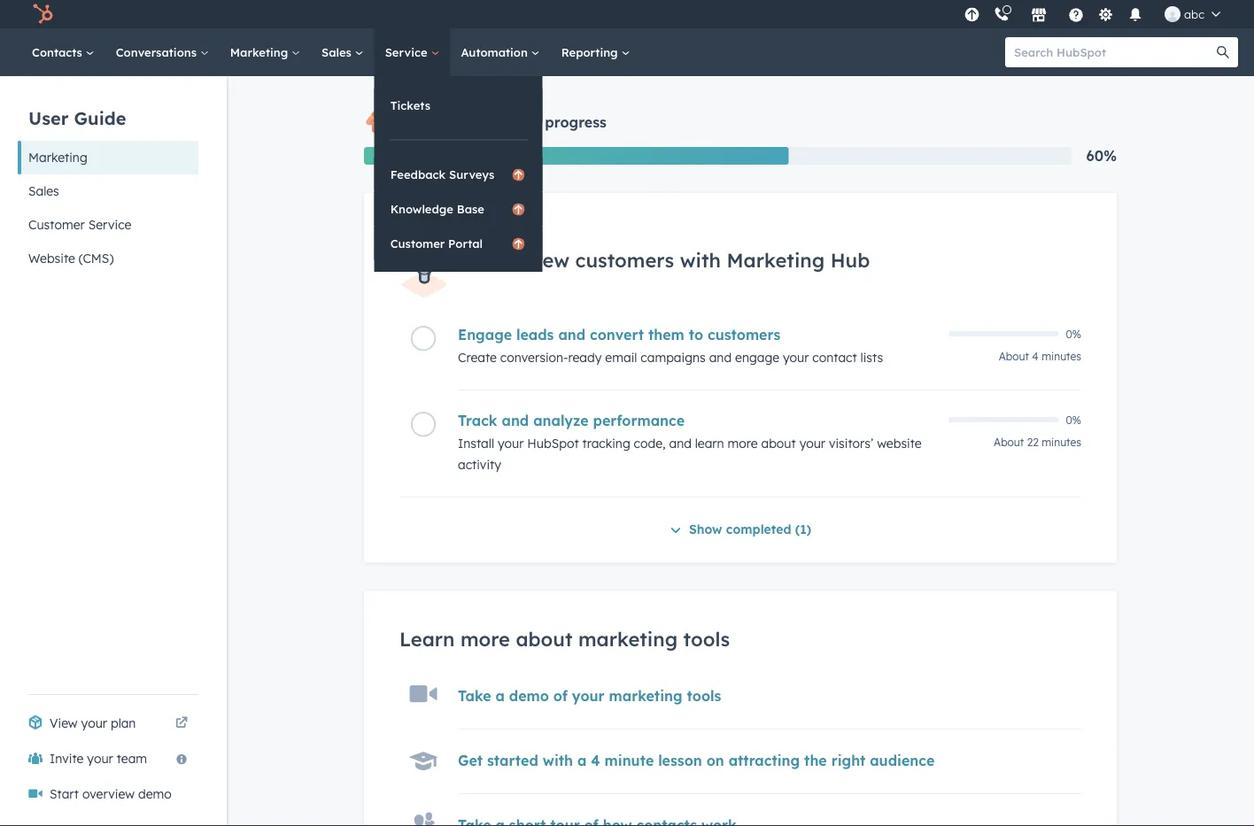 Task type: locate. For each thing, give the bounding box(es) containing it.
0 vertical spatial tools
[[506, 113, 541, 131]]

marketing left "sales" link
[[230, 45, 292, 59]]

with right the started
[[543, 752, 573, 770]]

and up ready
[[559, 326, 586, 344]]

minutes for track and analyze performance
[[1042, 436, 1082, 449]]

demo
[[509, 688, 549, 706], [138, 787, 172, 802]]

marketing link
[[220, 28, 311, 76]]

customer portal
[[390, 236, 483, 251]]

1 vertical spatial marketing
[[609, 688, 683, 706]]

0 vertical spatial with
[[680, 248, 721, 272]]

minutes
[[1042, 350, 1082, 363], [1042, 436, 1082, 449]]

about left '22'
[[994, 436, 1025, 449]]

1 vertical spatial tools
[[684, 627, 730, 651]]

1 horizontal spatial demo
[[509, 688, 549, 706]]

4 up about 22 minutes
[[1033, 350, 1039, 363]]

your left visitors'
[[800, 436, 826, 452]]

your right engage
[[783, 350, 809, 366]]

1 vertical spatial 4
[[591, 752, 600, 770]]

abc menu
[[960, 0, 1233, 28]]

link opens in a new window image
[[175, 713, 188, 735], [175, 718, 188, 730]]

about up 'of'
[[516, 627, 573, 651]]

1 horizontal spatial customer
[[390, 236, 445, 251]]

1 vertical spatial about
[[994, 436, 1025, 449]]

1 vertical spatial minutes
[[1042, 436, 1082, 449]]

0%
[[1066, 328, 1082, 341], [1066, 414, 1082, 427]]

2 link opens in a new window image from the top
[[175, 718, 188, 730]]

0 vertical spatial more
[[728, 436, 758, 452]]

sales right the marketing link
[[322, 45, 355, 59]]

0 vertical spatial sales
[[322, 45, 355, 59]]

attract
[[458, 248, 525, 272]]

0 vertical spatial a
[[496, 688, 505, 706]]

service inside 'link'
[[385, 45, 431, 59]]

minute
[[605, 752, 654, 770]]

new
[[531, 248, 570, 272]]

contacts
[[32, 45, 86, 59]]

with
[[680, 248, 721, 272], [543, 752, 573, 770]]

tracking
[[583, 436, 631, 452]]

settings image
[[1098, 8, 1114, 23]]

0 vertical spatial 4
[[1033, 350, 1039, 363]]

22
[[1028, 436, 1039, 449]]

sales up customer service
[[28, 183, 59, 199]]

0 vertical spatial 0%
[[1066, 328, 1082, 341]]

conversion-
[[500, 350, 568, 366]]

abc
[[1185, 7, 1205, 21]]

learn
[[400, 627, 455, 651]]

engage leads and convert them to customers button
[[458, 326, 938, 344]]

take a demo of your marketing tools link
[[458, 688, 722, 706]]

plan
[[111, 716, 136, 731]]

marketing down user
[[28, 150, 87, 165]]

1 vertical spatial customer
[[390, 236, 445, 251]]

customers
[[576, 248, 675, 272], [708, 326, 781, 344]]

more
[[728, 436, 758, 452], [461, 627, 510, 651]]

4 left minute
[[591, 752, 600, 770]]

your right 'of'
[[572, 688, 605, 706]]

your
[[783, 350, 809, 366], [498, 436, 524, 452], [800, 436, 826, 452], [572, 688, 605, 706], [81, 716, 107, 731], [87, 751, 113, 767]]

demo inside "link"
[[138, 787, 172, 802]]

service
[[385, 45, 431, 59], [88, 217, 131, 233]]

1 horizontal spatial customers
[[708, 326, 781, 344]]

customer up website
[[28, 217, 85, 233]]

install
[[458, 436, 495, 452]]

1 vertical spatial service
[[88, 217, 131, 233]]

feedback surveys
[[390, 167, 495, 182]]

conversations link
[[105, 28, 220, 76]]

tools
[[506, 113, 541, 131], [684, 627, 730, 651], [687, 688, 722, 706]]

service up tickets in the top of the page
[[385, 45, 431, 59]]

view your plan link
[[18, 706, 198, 742]]

a
[[496, 688, 505, 706], [578, 752, 587, 770]]

2 vertical spatial tools
[[687, 688, 722, 706]]

(1)
[[795, 522, 812, 538]]

email
[[605, 350, 637, 366]]

0 horizontal spatial 4
[[591, 752, 600, 770]]

0 vertical spatial demo
[[509, 688, 549, 706]]

about inside track and analyze performance install your hubspot tracking code, and learn more about your visitors' website activity
[[762, 436, 796, 452]]

1 vertical spatial 0%
[[1066, 414, 1082, 427]]

customer down knowledge
[[390, 236, 445, 251]]

customer for customer portal
[[390, 236, 445, 251]]

customers up engage
[[708, 326, 781, 344]]

sales inside "button"
[[28, 183, 59, 199]]

about right learn
[[762, 436, 796, 452]]

1 vertical spatial demo
[[138, 787, 172, 802]]

activity
[[458, 457, 501, 473]]

customer service button
[[18, 208, 198, 242]]

demo for overview
[[138, 787, 172, 802]]

1 horizontal spatial service
[[385, 45, 431, 59]]

with up engage leads and convert them to customers button
[[680, 248, 721, 272]]

1 horizontal spatial with
[[680, 248, 721, 272]]

1 vertical spatial more
[[461, 627, 510, 651]]

portal
[[448, 236, 483, 251]]

and right track
[[502, 412, 529, 430]]

0 vertical spatial customer
[[28, 217, 85, 233]]

1 0% from the top
[[1066, 328, 1082, 341]]

customer inside customer portal link
[[390, 236, 445, 251]]

upgrade link
[[961, 5, 984, 23]]

conversations
[[116, 45, 200, 59]]

and
[[559, 326, 586, 344], [709, 350, 732, 366], [502, 412, 529, 430], [669, 436, 692, 452]]

2 0% from the top
[[1066, 414, 1082, 427]]

0% up about 22 minutes
[[1066, 414, 1082, 427]]

lists
[[861, 350, 884, 366]]

demo down team
[[138, 787, 172, 802]]

your right 'install'
[[498, 436, 524, 452]]

marketing up minute
[[609, 688, 683, 706]]

engage
[[458, 326, 512, 344]]

1 vertical spatial customers
[[708, 326, 781, 344]]

1 horizontal spatial a
[[578, 752, 587, 770]]

help image
[[1069, 8, 1085, 24]]

sales
[[322, 45, 355, 59], [28, 183, 59, 199]]

hubspot link
[[21, 4, 66, 25]]

4
[[1033, 350, 1039, 363], [591, 752, 600, 770]]

automation
[[461, 45, 531, 59]]

your inside button
[[87, 751, 113, 767]]

1 minutes from the top
[[1042, 350, 1082, 363]]

1 vertical spatial with
[[543, 752, 573, 770]]

0 horizontal spatial with
[[543, 752, 573, 770]]

0 horizontal spatial sales
[[28, 183, 59, 199]]

demo left 'of'
[[509, 688, 549, 706]]

customers inside engage leads and convert them to customers create conversion-ready email campaigns and engage your contact lists
[[708, 326, 781, 344]]

show completed (1)
[[689, 522, 812, 538]]

your left team
[[87, 751, 113, 767]]

code,
[[634, 436, 666, 452]]

about
[[762, 436, 796, 452], [516, 627, 573, 651]]

1 vertical spatial sales
[[28, 183, 59, 199]]

1 horizontal spatial about
[[762, 436, 796, 452]]

1 vertical spatial a
[[578, 752, 587, 770]]

attracting
[[729, 752, 800, 770]]

0 horizontal spatial customers
[[576, 248, 675, 272]]

customer service
[[28, 217, 131, 233]]

0 horizontal spatial service
[[88, 217, 131, 233]]

contact
[[813, 350, 857, 366]]

about 4 minutes
[[999, 350, 1082, 363]]

service inside button
[[88, 217, 131, 233]]

customer for customer service
[[28, 217, 85, 233]]

0 vertical spatial marketing
[[579, 627, 678, 651]]

audience
[[870, 752, 935, 770]]

1 vertical spatial about
[[516, 627, 573, 651]]

engage
[[735, 350, 780, 366]]

customer inside customer service button
[[28, 217, 85, 233]]

convert
[[590, 326, 644, 344]]

0 horizontal spatial customer
[[28, 217, 85, 233]]

0 horizontal spatial demo
[[138, 787, 172, 802]]

customers right the new
[[576, 248, 675, 272]]

0 horizontal spatial a
[[496, 688, 505, 706]]

analyze
[[534, 412, 589, 430]]

user guide views element
[[18, 76, 198, 276]]

start overview demo link
[[18, 777, 198, 813]]

right
[[832, 752, 866, 770]]

take a demo of your marketing tools
[[458, 688, 722, 706]]

marketing up take a demo of your marketing tools
[[579, 627, 678, 651]]

progress
[[545, 113, 607, 131]]

service down sales "button" in the left top of the page
[[88, 217, 131, 233]]

customer portal link
[[375, 227, 543, 261]]

1 horizontal spatial more
[[728, 436, 758, 452]]

your marketing tools progress progress bar
[[364, 147, 789, 165]]

(cms)
[[79, 251, 114, 266]]

2 minutes from the top
[[1042, 436, 1082, 449]]

a right 'take' in the bottom of the page
[[496, 688, 505, 706]]

hub
[[831, 248, 870, 272]]

your
[[393, 113, 425, 131]]

notifications button
[[1121, 0, 1151, 28]]

0 vertical spatial about
[[762, 436, 796, 452]]

service link
[[375, 28, 450, 76]]

your marketing tools progress
[[393, 113, 607, 131]]

0% for track and analyze performance
[[1066, 414, 1082, 427]]

0 vertical spatial about
[[999, 350, 1030, 363]]

Search HubSpot search field
[[1006, 37, 1223, 67]]

a left minute
[[578, 752, 587, 770]]

0 vertical spatial service
[[385, 45, 431, 59]]

0% up the about 4 minutes
[[1066, 328, 1082, 341]]

about up '22'
[[999, 350, 1030, 363]]

about
[[999, 350, 1030, 363], [994, 436, 1025, 449]]

0% for engage leads and convert them to customers
[[1066, 328, 1082, 341]]

user guide
[[28, 107, 126, 129]]

0 vertical spatial minutes
[[1042, 350, 1082, 363]]



Task type: describe. For each thing, give the bounding box(es) containing it.
visitors'
[[829, 436, 874, 452]]

reporting
[[562, 45, 622, 59]]

demo for a
[[509, 688, 549, 706]]

track
[[458, 412, 498, 430]]

knowledge
[[390, 202, 454, 216]]

ready
[[568, 350, 602, 366]]

about for engage leads and convert them to customers
[[999, 350, 1030, 363]]

marketplaces image
[[1031, 8, 1047, 24]]

invite your team button
[[18, 742, 198, 777]]

upgrade image
[[965, 8, 980, 23]]

attract new customers with marketing hub
[[458, 248, 870, 272]]

marketing inside button
[[28, 150, 87, 165]]

help button
[[1062, 0, 1092, 28]]

gary orlando image
[[1165, 6, 1181, 22]]

view
[[50, 716, 78, 731]]

lesson
[[658, 752, 702, 770]]

60%
[[1087, 147, 1117, 165]]

them
[[649, 326, 685, 344]]

website
[[877, 436, 922, 452]]

get
[[458, 752, 483, 770]]

learn
[[695, 436, 724, 452]]

marketing button
[[18, 141, 198, 175]]

campaigns
[[641, 350, 706, 366]]

performance
[[593, 412, 685, 430]]

show
[[689, 522, 723, 538]]

marketplaces button
[[1021, 0, 1058, 28]]

get started with a 4 minute lesson on attracting the right audience
[[458, 752, 935, 770]]

knowledge base link
[[375, 192, 543, 226]]

track and analyze performance install your hubspot tracking code, and learn more about your visitors' website activity
[[458, 412, 922, 473]]

start overview demo
[[50, 787, 172, 802]]

knowledge base
[[390, 202, 485, 216]]

service menu
[[375, 76, 543, 272]]

1 link opens in a new window image from the top
[[175, 713, 188, 735]]

abc button
[[1155, 0, 1232, 28]]

minutes for engage leads and convert them to customers
[[1042, 350, 1082, 363]]

and down track and analyze performance button
[[669, 436, 692, 452]]

hubspot image
[[32, 4, 53, 25]]

contacts link
[[21, 28, 105, 76]]

automation link
[[450, 28, 551, 76]]

website (cms) button
[[18, 242, 198, 276]]

the
[[805, 752, 827, 770]]

overview
[[82, 787, 135, 802]]

feedback
[[390, 167, 446, 182]]

your left plan
[[81, 716, 107, 731]]

and down engage leads and convert them to customers button
[[709, 350, 732, 366]]

completed
[[726, 522, 792, 538]]

1 horizontal spatial 4
[[1033, 350, 1039, 363]]

notifications image
[[1128, 8, 1144, 24]]

sales button
[[18, 175, 198, 208]]

calling icon image
[[994, 7, 1010, 23]]

invite your team
[[50, 751, 147, 767]]

show completed (1) button
[[670, 519, 812, 542]]

0 horizontal spatial about
[[516, 627, 573, 651]]

get started with a 4 minute lesson on attracting the right audience link
[[458, 752, 935, 770]]

started
[[487, 752, 539, 770]]

base
[[457, 202, 485, 216]]

1 horizontal spatial sales
[[322, 45, 355, 59]]

calling icon button
[[987, 2, 1017, 26]]

reporting link
[[551, 28, 641, 76]]

user
[[28, 107, 69, 129]]

on
[[707, 752, 725, 770]]

marketing left 'hub'
[[727, 248, 825, 272]]

hubspot
[[528, 436, 579, 452]]

0 horizontal spatial more
[[461, 627, 510, 651]]

search image
[[1217, 46, 1230, 58]]

engage leads and convert them to customers create conversion-ready email campaigns and engage your contact lists
[[458, 326, 884, 366]]

search button
[[1209, 37, 1239, 67]]

leads
[[517, 326, 554, 344]]

track and analyze performance button
[[458, 412, 938, 430]]

about for track and analyze performance
[[994, 436, 1025, 449]]

create
[[458, 350, 497, 366]]

invite
[[50, 751, 84, 767]]

website (cms)
[[28, 251, 114, 266]]

surveys
[[449, 167, 495, 182]]

more inside track and analyze performance install your hubspot tracking code, and learn more about your visitors' website activity
[[728, 436, 758, 452]]

tickets
[[390, 98, 431, 113]]

to
[[689, 326, 704, 344]]

marketing up surveys
[[429, 113, 502, 131]]

learn more about marketing tools
[[400, 627, 730, 651]]

sales link
[[311, 28, 375, 76]]

feedback surveys link
[[375, 158, 543, 191]]

team
[[117, 751, 147, 767]]

0 vertical spatial customers
[[576, 248, 675, 272]]

guide
[[74, 107, 126, 129]]

settings link
[[1095, 5, 1117, 23]]

website
[[28, 251, 75, 266]]

take
[[458, 688, 491, 706]]

your inside engage leads and convert them to customers create conversion-ready email campaigns and engage your contact lists
[[783, 350, 809, 366]]

of
[[554, 688, 568, 706]]



Task type: vqa. For each thing, say whether or not it's contained in the screenshot.
Hubspot
yes



